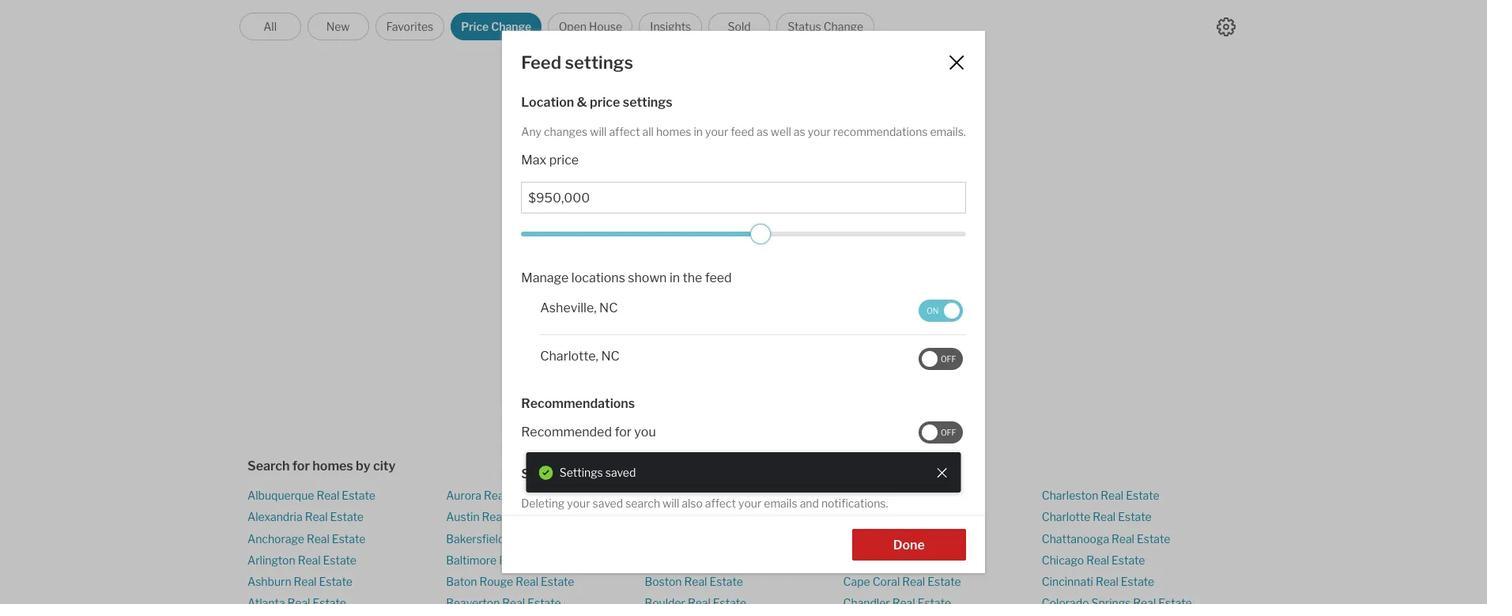 Task type: locate. For each thing, give the bounding box(es) containing it.
real for ashburn
[[294, 575, 317, 589]]

will down location & price settings
[[590, 125, 607, 138]]

baton rouge real estate
[[446, 575, 575, 589]]

homes up albuquerque real estate link
[[313, 459, 353, 474]]

real up cincinnati real estate
[[1087, 554, 1110, 567]]

0 vertical spatial for
[[615, 425, 632, 440]]

in right all
[[694, 125, 703, 138]]

real down anchorage real estate
[[298, 554, 321, 567]]

settings
[[560, 466, 603, 479]]

1 vertical spatial in
[[670, 270, 680, 285]]

insights
[[650, 20, 692, 33]]

0 horizontal spatial price
[[549, 153, 579, 168]]

real up birmingham
[[675, 489, 697, 502]]

price down changes at the left top of the page
[[549, 153, 579, 168]]

real for birmingham
[[710, 510, 733, 524]]

feed down no
[[658, 271, 685, 286]]

0 horizontal spatial change
[[491, 20, 532, 33]]

for left 'you' at the bottom left of page
[[615, 425, 632, 440]]

favorites
[[386, 20, 434, 33]]

cincinnati real estate link
[[1042, 575, 1155, 589]]

1 change from the left
[[491, 20, 532, 33]]

arlington
[[248, 554, 296, 567]]

change for price change
[[491, 20, 532, 33]]

real down search for homes by city
[[317, 489, 340, 502]]

estate for albuquerque real estate
[[342, 489, 376, 502]]

All radio
[[239, 13, 301, 40]]

shown
[[628, 270, 667, 285]]

and
[[802, 271, 824, 286], [800, 497, 819, 510]]

real for arlington
[[298, 554, 321, 567]]

boston real estate link
[[645, 575, 743, 589]]

1 horizontal spatial price
[[590, 95, 621, 110]]

search for homes by city
[[248, 459, 396, 474]]

saved down settings saved
[[593, 497, 623, 510]]

1 vertical spatial and
[[800, 497, 819, 510]]

1 horizontal spatial change
[[824, 20, 864, 33]]

option group
[[239, 13, 875, 40]]

settings down house
[[565, 52, 634, 72]]

real for burlington
[[900, 554, 923, 567]]

saved inside settings saved section
[[606, 466, 636, 479]]

real down done
[[900, 554, 923, 567]]

real for brentwood
[[904, 510, 927, 524]]

no updates found
[[665, 240, 811, 261]]

deleting your saved search will also affect your emails and notifications.
[[521, 497, 889, 510]]

1 horizontal spatial by
[[687, 271, 702, 286]]

for
[[615, 425, 632, 440], [293, 459, 310, 474]]

real up burlington real estate link at the right
[[884, 532, 907, 545]]

austin real estate
[[446, 510, 541, 524]]

real for bend
[[675, 489, 697, 502]]

change right 'status' on the right top of page
[[824, 20, 864, 33]]

albuquerque
[[248, 489, 314, 502]]

0 horizontal spatial as
[[757, 125, 769, 138]]

estate for brentwood real estate
[[929, 510, 963, 524]]

estate for cincinnati real estate
[[1121, 575, 1155, 589]]

arlington real estate link
[[248, 554, 357, 567]]

bakersfield
[[446, 532, 505, 545]]

baltimore real estate link
[[446, 554, 558, 567]]

search
[[248, 459, 290, 474]]

changes
[[544, 125, 588, 138]]

baton
[[446, 575, 477, 589]]

real up charlotte real estate
[[1101, 489, 1124, 502]]

estate for buffalo real estate
[[909, 532, 943, 545]]

real for boston
[[685, 575, 707, 589]]

Price Change radio
[[451, 13, 542, 40]]

alexandria
[[248, 510, 303, 524]]

1 horizontal spatial affect
[[705, 497, 736, 510]]

bend real estate
[[645, 489, 733, 502]]

price right &
[[590, 95, 621, 110]]

bend real estate link
[[645, 489, 733, 502]]

charleston real estate
[[1042, 489, 1160, 502]]

charlotte
[[1042, 510, 1091, 524]]

baltimore
[[446, 554, 497, 567]]

homes right all
[[656, 125, 692, 138]]

1 horizontal spatial as
[[794, 125, 806, 138]]

feed
[[731, 125, 755, 138], [705, 270, 732, 285], [658, 271, 685, 286]]

Open House radio
[[548, 13, 633, 40]]

real up austin real estate
[[484, 489, 507, 502]]

1 vertical spatial homes
[[313, 459, 353, 474]]

1 horizontal spatial for
[[615, 425, 632, 440]]

real up chattanooga real estate
[[1093, 510, 1116, 524]]

cape coral real estate link
[[844, 575, 962, 589]]

real for charlotte
[[1093, 510, 1116, 524]]

as
[[757, 125, 769, 138], [794, 125, 806, 138]]

real for buffalo
[[884, 532, 907, 545]]

as right well
[[794, 125, 806, 138]]

status
[[788, 20, 822, 33]]

saving
[[704, 271, 743, 286]]

real down aurora real estate
[[482, 510, 505, 524]]

Insights radio
[[640, 13, 703, 40]]

house
[[589, 20, 623, 33]]

0 vertical spatial will
[[590, 125, 607, 138]]

max price
[[521, 153, 579, 168]]

nc
[[600, 300, 618, 315], [601, 349, 620, 364]]

your right building
[[629, 271, 655, 286]]

real up baton rouge real estate link
[[499, 554, 522, 567]]

Max price slider range field
[[521, 224, 966, 244]]

real for aurora
[[484, 489, 507, 502]]

real up brentwood real estate link
[[878, 489, 901, 502]]

recommended
[[521, 425, 612, 440]]

1 vertical spatial nc
[[601, 349, 620, 364]]

1 horizontal spatial will
[[663, 497, 680, 510]]

estate for charleston real estate
[[1127, 489, 1160, 502]]

estate for aurora real estate
[[509, 489, 543, 502]]

1 vertical spatial settings
[[623, 95, 673, 110]]

open house
[[559, 20, 623, 33]]

by left city
[[356, 459, 371, 474]]

0 horizontal spatial in
[[670, 270, 680, 285]]

for up albuquerque real estate link
[[293, 459, 310, 474]]

burlington real estate link
[[844, 554, 959, 567]]

affect up birmingham real estate link
[[705, 497, 736, 510]]

saved searches
[[521, 467, 618, 482]]

emails
[[764, 497, 798, 510]]

estate
[[342, 489, 376, 502], [509, 489, 543, 502], [700, 489, 733, 502], [904, 489, 937, 502], [1127, 489, 1160, 502], [330, 510, 364, 524], [507, 510, 541, 524], [736, 510, 769, 524], [929, 510, 963, 524], [1119, 510, 1152, 524], [332, 532, 366, 545], [533, 532, 566, 545], [909, 532, 943, 545], [1137, 532, 1171, 545], [323, 554, 357, 567], [524, 554, 558, 567], [925, 554, 959, 567], [1112, 554, 1146, 567], [319, 575, 353, 589], [541, 575, 575, 589], [710, 575, 743, 589], [928, 575, 962, 589], [1121, 575, 1155, 589]]

change inside option
[[824, 20, 864, 33]]

estate for arlington real estate
[[323, 554, 357, 567]]

in left the
[[670, 270, 680, 285]]

emails.
[[931, 125, 966, 138]]

1 vertical spatial affect
[[705, 497, 736, 510]]

nc down building
[[600, 300, 618, 315]]

real down arlington real estate link at bottom
[[294, 575, 317, 589]]

saved
[[606, 466, 636, 479], [593, 497, 623, 510]]

price
[[590, 95, 621, 110], [549, 153, 579, 168]]

feed left well
[[731, 125, 755, 138]]

rouge
[[480, 575, 513, 589]]

your down saved searches
[[567, 497, 591, 510]]

0 horizontal spatial for
[[293, 459, 310, 474]]

no
[[665, 240, 689, 261]]

0 vertical spatial nc
[[600, 300, 618, 315]]

change right price
[[491, 20, 532, 33]]

real up the done 'button' in the right of the page
[[904, 510, 927, 524]]

1 horizontal spatial in
[[694, 125, 703, 138]]

by left the saving
[[687, 271, 702, 286]]

cape
[[844, 575, 871, 589]]

as left well
[[757, 125, 769, 138]]

chicago real estate
[[1042, 554, 1146, 567]]

real down deleting your saved search will also affect your emails and notifications. at the bottom of the page
[[710, 510, 733, 524]]

real down albuquerque real estate
[[305, 510, 328, 524]]

1 vertical spatial by
[[356, 459, 371, 474]]

Favorites radio
[[375, 13, 445, 40]]

real down burlington real estate link at the right
[[903, 575, 926, 589]]

and right emails at the right of the page
[[800, 497, 819, 510]]

affect
[[609, 125, 640, 138], [705, 497, 736, 510]]

ashburn
[[248, 575, 292, 589]]

sold
[[728, 20, 751, 33]]

0 horizontal spatial homes
[[313, 459, 353, 474]]

estate for burlington real estate
[[925, 554, 959, 567]]

1 vertical spatial for
[[293, 459, 310, 474]]

2 change from the left
[[824, 20, 864, 33]]

real down alexandria real estate
[[307, 532, 330, 545]]

burlington real estate
[[844, 554, 959, 567]]

favoriting
[[826, 271, 883, 286]]

settings up all
[[623, 95, 673, 110]]

also
[[682, 497, 703, 510]]

in
[[694, 125, 703, 138], [670, 270, 680, 285]]

Max price input text field
[[529, 191, 959, 206]]

0 horizontal spatial affect
[[609, 125, 640, 138]]

0 vertical spatial price
[[590, 95, 621, 110]]

nc right charlotte,
[[601, 349, 620, 364]]

and down found
[[802, 271, 824, 286]]

0 horizontal spatial will
[[590, 125, 607, 138]]

affect left all
[[609, 125, 640, 138]]

your left emails at the right of the page
[[739, 497, 762, 510]]

real down chicago real estate link
[[1096, 575, 1119, 589]]

real up baltimore real estate
[[507, 532, 530, 545]]

your
[[706, 125, 729, 138], [808, 125, 831, 138], [629, 271, 655, 286], [567, 497, 591, 510], [739, 497, 762, 510]]

your right well
[[808, 125, 831, 138]]

charlotte, nc
[[540, 349, 620, 364]]

2 as from the left
[[794, 125, 806, 138]]

0 vertical spatial homes
[[656, 125, 692, 138]]

real down charlotte real estate
[[1112, 532, 1135, 545]]

estate for ashburn real estate
[[319, 575, 353, 589]]

done
[[894, 538, 925, 553]]

homes
[[656, 125, 692, 138], [313, 459, 353, 474]]

&
[[577, 95, 587, 110]]

0 vertical spatial settings
[[565, 52, 634, 72]]

New radio
[[307, 13, 369, 40]]

will up birmingham
[[663, 497, 680, 510]]

change inside radio
[[491, 20, 532, 33]]

real right boston
[[685, 575, 707, 589]]

aurora
[[446, 489, 482, 502]]

saved up search
[[606, 466, 636, 479]]

0 vertical spatial saved
[[606, 466, 636, 479]]

asheville,
[[540, 300, 597, 315]]

manage locations shown in the feed
[[521, 270, 732, 285]]

will
[[590, 125, 607, 138], [663, 497, 680, 510]]



Task type: vqa. For each thing, say whether or not it's contained in the screenshot.
1-844-759-7732
no



Task type: describe. For each thing, give the bounding box(es) containing it.
estate for boston real estate
[[710, 575, 743, 589]]

1 vertical spatial price
[[549, 153, 579, 168]]

0 vertical spatial in
[[694, 125, 703, 138]]

asheville, nc
[[540, 300, 618, 315]]

charleston
[[1042, 489, 1099, 502]]

0 vertical spatial and
[[802, 271, 824, 286]]

recommendations
[[521, 396, 635, 411]]

cape coral real estate
[[844, 575, 962, 589]]

bowie real estate
[[844, 489, 937, 502]]

albuquerque real estate
[[248, 489, 376, 502]]

bend
[[645, 489, 672, 502]]

real for bakersfield
[[507, 532, 530, 545]]

locations
[[572, 270, 626, 285]]

real for bowie
[[878, 489, 901, 502]]

saved
[[521, 467, 559, 482]]

notifications.
[[822, 497, 889, 510]]

open
[[559, 20, 587, 33]]

nc for asheville, nc
[[600, 300, 618, 315]]

charleston real estate link
[[1042, 489, 1160, 502]]

nc for charlotte, nc
[[601, 349, 620, 364]]

cincinnati
[[1042, 575, 1094, 589]]

estate for austin real estate
[[507, 510, 541, 524]]

real for anchorage
[[307, 532, 330, 545]]

estate for bend real estate
[[700, 489, 733, 502]]

austin
[[446, 510, 480, 524]]

anchorage
[[248, 532, 304, 545]]

max
[[521, 153, 547, 168]]

real for albuquerque
[[317, 489, 340, 502]]

change for status change
[[824, 20, 864, 33]]

1 horizontal spatial homes
[[656, 125, 692, 138]]

real for baltimore
[[499, 554, 522, 567]]

ashburn real estate link
[[248, 575, 353, 589]]

all
[[264, 20, 277, 33]]

chattanooga
[[1042, 532, 1110, 545]]

location
[[521, 95, 574, 110]]

updates
[[692, 240, 759, 261]]

anchorage real estate
[[248, 532, 366, 545]]

bakersfield real estate
[[446, 532, 566, 545]]

real for austin
[[482, 510, 505, 524]]

your left well
[[706, 125, 729, 138]]

baltimore real estate
[[446, 554, 558, 567]]

deleting
[[521, 497, 565, 510]]

bakersfield real estate link
[[446, 532, 566, 545]]

Status Change radio
[[777, 13, 875, 40]]

real for cincinnati
[[1096, 575, 1119, 589]]

the
[[683, 270, 703, 285]]

charlotte real estate
[[1042, 510, 1152, 524]]

feed right the
[[705, 270, 732, 285]]

real for alexandria
[[305, 510, 328, 524]]

charlotte,
[[540, 349, 599, 364]]

estate for alexandria real estate
[[330, 510, 364, 524]]

found
[[763, 240, 811, 261]]

homes.
[[886, 271, 929, 286]]

0 vertical spatial by
[[687, 271, 702, 286]]

feed settings
[[521, 52, 634, 72]]

coral
[[873, 575, 900, 589]]

bowie
[[844, 489, 876, 502]]

done button
[[853, 529, 966, 561]]

0 horizontal spatial by
[[356, 459, 371, 474]]

feed
[[521, 52, 562, 72]]

searches
[[745, 271, 799, 286]]

search
[[626, 497, 661, 510]]

recommended for you
[[521, 425, 656, 440]]

price
[[461, 20, 489, 33]]

birmingham real estate
[[645, 510, 769, 524]]

real for chattanooga
[[1112, 532, 1135, 545]]

birmingham
[[645, 510, 708, 524]]

real for chicago
[[1087, 554, 1110, 567]]

buffalo real estate
[[844, 532, 943, 545]]

chicago
[[1042, 554, 1085, 567]]

arlington real estate
[[248, 554, 357, 567]]

any
[[521, 125, 542, 138]]

submit search image
[[914, 310, 926, 323]]

brentwood
[[844, 510, 901, 524]]

estate for birmingham real estate
[[736, 510, 769, 524]]

estate for chattanooga real estate
[[1137, 532, 1171, 545]]

brentwood real estate
[[844, 510, 963, 524]]

estate for chicago real estate
[[1112, 554, 1146, 567]]

estate for bowie real estate
[[904, 489, 937, 502]]

alexandria real estate
[[248, 510, 364, 524]]

for for search
[[293, 459, 310, 474]]

bowie real estate link
[[844, 489, 937, 502]]

status change
[[788, 20, 864, 33]]

Sold radio
[[709, 13, 771, 40]]

albuquerque real estate link
[[248, 489, 376, 502]]

brentwood real estate link
[[844, 510, 963, 524]]

you
[[635, 425, 656, 440]]

real for charleston
[[1101, 489, 1124, 502]]

settings saved section
[[527, 452, 961, 493]]

cincinnati real estate
[[1042, 575, 1155, 589]]

city
[[373, 459, 396, 474]]

start
[[547, 271, 577, 286]]

recommendations
[[834, 125, 928, 138]]

any changes will affect all homes in your feed as well as your recommendations emails.
[[521, 125, 966, 138]]

0 vertical spatial affect
[[609, 125, 640, 138]]

1 as from the left
[[757, 125, 769, 138]]

buffalo real estate link
[[844, 532, 943, 545]]

1 vertical spatial will
[[663, 497, 680, 510]]

burlington
[[844, 554, 898, 567]]

new
[[326, 20, 350, 33]]

austin real estate link
[[446, 510, 541, 524]]

1 vertical spatial saved
[[593, 497, 623, 510]]

estate for baltimore real estate
[[524, 554, 558, 567]]

buffalo
[[844, 532, 882, 545]]

estate for anchorage real estate
[[332, 532, 366, 545]]

estate for bakersfield real estate
[[533, 532, 566, 545]]

for for recommended
[[615, 425, 632, 440]]

real right rouge
[[516, 575, 539, 589]]

ashburn real estate
[[248, 575, 353, 589]]

start building your feed by saving searches and favoriting homes.
[[547, 271, 929, 286]]

charlotte real estate link
[[1042, 510, 1152, 524]]

estate for charlotte real estate
[[1119, 510, 1152, 524]]

option group containing all
[[239, 13, 875, 40]]

all
[[643, 125, 654, 138]]

searches
[[561, 467, 618, 482]]



